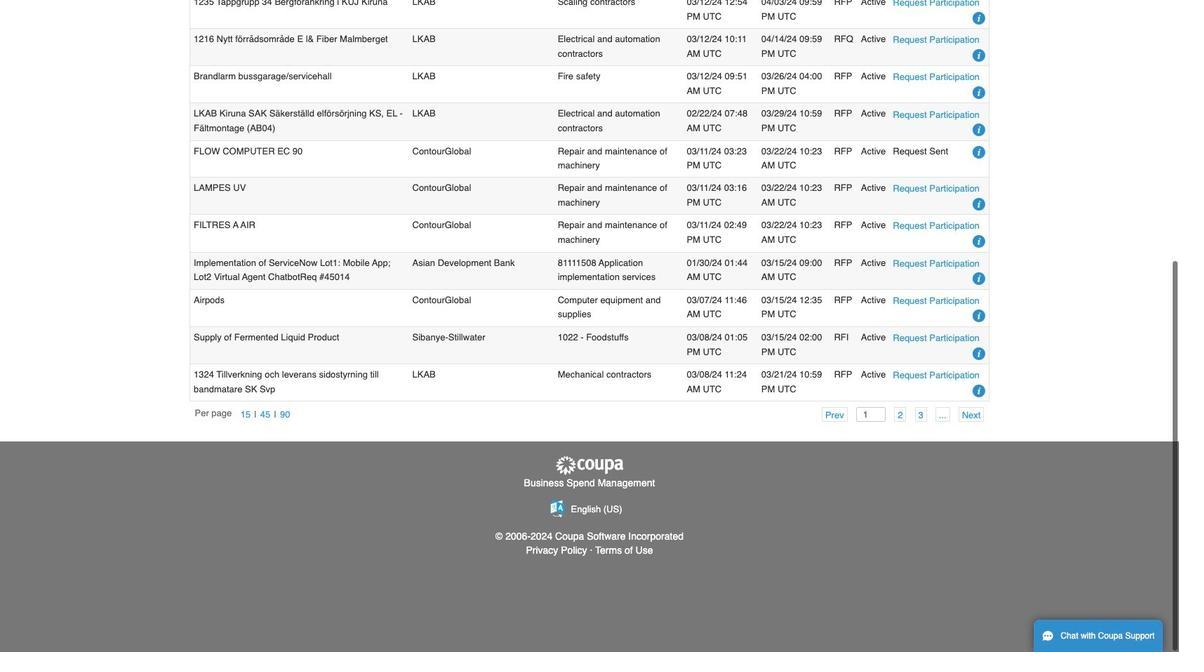 Task type: vqa. For each thing, say whether or not it's contained in the screenshot.
right the Coupa Supplier Portal IMAGE
no



Task type: describe. For each thing, give the bounding box(es) containing it.
coupa supplier portal image
[[555, 456, 625, 476]]

1 navigation from the left
[[195, 407, 294, 422]]



Task type: locate. For each thing, give the bounding box(es) containing it.
navigation
[[195, 407, 294, 422], [814, 407, 985, 422]]

0 horizontal spatial navigation
[[195, 407, 294, 422]]

1 horizontal spatial navigation
[[814, 407, 985, 422]]

2 navigation from the left
[[814, 407, 985, 422]]

Jump to page number field
[[856, 407, 886, 422]]



